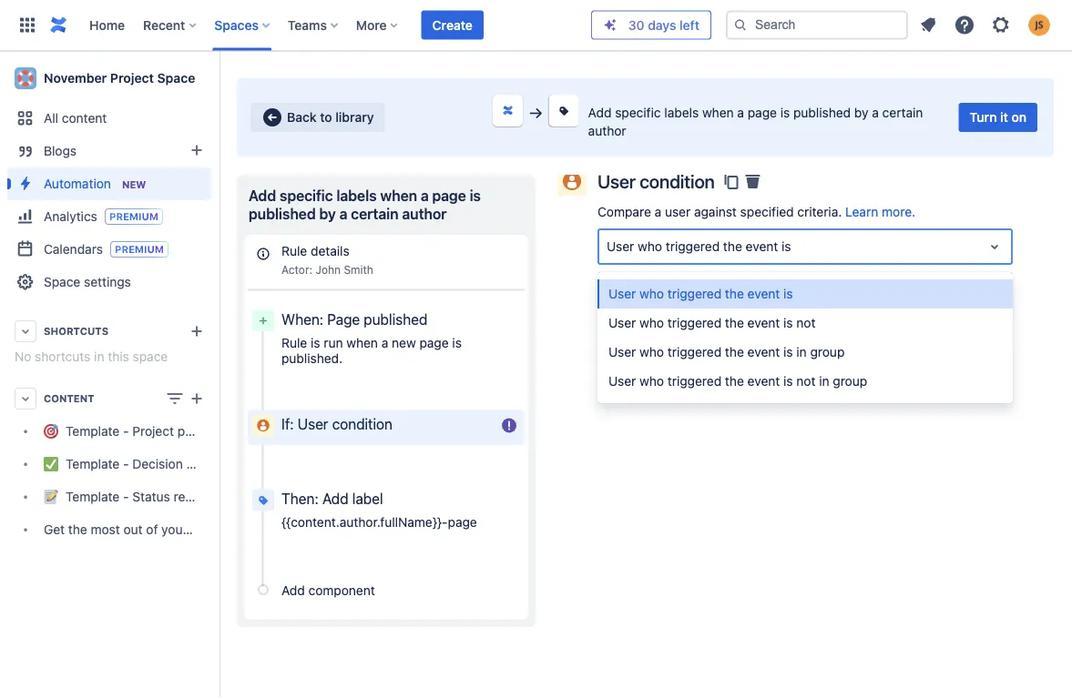 Task type: vqa. For each thing, say whether or not it's contained in the screenshot.
right when
yes



Task type: locate. For each thing, give the bounding box(es) containing it.
users...
[[634, 285, 677, 300]]

add component button
[[248, 575, 525, 606]]

group
[[811, 345, 845, 360], [833, 374, 868, 389]]

the up user who triggered the event is in group
[[725, 316, 744, 331]]

2 not from the top
[[797, 374, 816, 389]]

2 rule from the top
[[282, 336, 307, 351]]

smith
[[344, 264, 374, 277]]

premium image
[[105, 209, 163, 225], [110, 242, 169, 258]]

user who triggered the event is up empty
[[609, 287, 793, 302]]

page
[[748, 105, 777, 120], [432, 187, 466, 205], [420, 336, 449, 351], [448, 515, 477, 530]]

error image
[[598, 316, 612, 331]]

premium image inside analytics link
[[105, 209, 163, 225]]

triggered right the can't
[[668, 316, 722, 331]]

condition inside if: user condition "button"
[[332, 416, 393, 433]]

- up 'template - decision documentation' link on the left bottom of page
[[123, 424, 129, 439]]

when inside when: page published rule is run when a new page is published.
[[347, 336, 378, 351]]

0 horizontal spatial add specific labels when a page is published by a certain author
[[249, 187, 485, 223]]

0 vertical spatial project
[[110, 71, 154, 86]]

template up most
[[66, 490, 120, 505]]

not up user who triggered the event is in group
[[797, 316, 816, 331]]

2 horizontal spatial in
[[819, 374, 830, 389]]

library
[[336, 110, 374, 125]]

template - project plan link
[[7, 416, 211, 448]]

confluence image
[[47, 14, 69, 36]]

0 vertical spatial certain
[[883, 105, 924, 120]]

1 horizontal spatial certain
[[883, 105, 924, 120]]

specified
[[741, 205, 794, 220]]

in
[[797, 345, 807, 360], [94, 349, 104, 365], [819, 374, 830, 389]]

in inside space element
[[94, 349, 104, 365]]

0 vertical spatial template
[[66, 424, 120, 439]]

blogs link
[[7, 135, 211, 168]]

content button
[[7, 383, 211, 416]]

1 horizontal spatial published
[[364, 311, 428, 328]]

- inside 'link'
[[123, 424, 129, 439]]

0 horizontal spatial certain
[[351, 206, 399, 223]]

0 vertical spatial not
[[797, 316, 816, 331]]

event
[[746, 239, 779, 254], [748, 287, 780, 302], [748, 316, 780, 331], [748, 345, 780, 360], [748, 374, 780, 389]]

compare
[[598, 205, 651, 220]]

1 template from the top
[[66, 424, 120, 439]]

decision
[[132, 457, 183, 472]]

banner containing home
[[0, 0, 1073, 51]]

on
[[1012, 110, 1027, 125]]

1 vertical spatial author
[[402, 206, 447, 223]]

user who triggered the event is
[[607, 239, 792, 254], [609, 287, 793, 302]]

help icon image
[[954, 14, 976, 36]]

confluence image
[[47, 14, 69, 36]]

0 vertical spatial specific
[[615, 105, 661, 120]]

left
[[680, 17, 700, 32]]

1 vertical spatial -
[[123, 457, 129, 472]]

user who triggered the event is not in group
[[609, 374, 868, 389]]

teams button
[[282, 10, 345, 40]]

template down "template - project plan" 'link'
[[66, 457, 120, 472]]

space left collapse sidebar 'image' on the left top of page
[[157, 71, 195, 86]]

1 horizontal spatial labels
[[665, 105, 699, 120]]

- left status
[[123, 490, 129, 505]]

1 - from the top
[[123, 424, 129, 439]]

1 vertical spatial project
[[132, 424, 174, 439]]

project up all content link on the top of the page
[[110, 71, 154, 86]]

blogs
[[44, 144, 77, 159]]

banner
[[0, 0, 1073, 51]]

get the most out of your team space link
[[7, 514, 259, 547]]

0 horizontal spatial when
[[347, 336, 378, 351]]

details
[[311, 243, 350, 258]]

1 vertical spatial premium image
[[110, 242, 169, 258]]

0 vertical spatial published
[[794, 105, 851, 120]]

delete image
[[742, 170, 764, 192]]

1 vertical spatial not
[[797, 374, 816, 389]]

triggered
[[666, 239, 720, 254], [668, 287, 722, 302], [668, 316, 722, 331], [668, 345, 722, 360], [668, 374, 722, 389]]

learn
[[846, 205, 879, 220]]

label
[[352, 490, 383, 508]]

published up actor:
[[249, 206, 316, 223]]

space inside 'link'
[[44, 275, 80, 290]]

published down search field
[[794, 105, 851, 120]]

not down field can't be empty alert
[[797, 374, 816, 389]]

0 horizontal spatial space
[[44, 275, 80, 290]]

analytics link
[[7, 200, 211, 233]]

days
[[648, 17, 677, 32]]

30 days left button
[[592, 11, 711, 39]]

analytics
[[44, 209, 97, 224]]

labels up details
[[337, 187, 377, 205]]

labels
[[665, 105, 699, 120], [337, 187, 377, 205]]

not
[[797, 316, 816, 331], [797, 374, 816, 389]]

2 vertical spatial when
[[347, 336, 378, 351]]

space right this
[[133, 349, 168, 365]]

project up decision on the left of page
[[132, 424, 174, 439]]

2 - from the top
[[123, 457, 129, 472]]

space
[[157, 71, 195, 86], [44, 275, 80, 290]]

condition
[[640, 170, 715, 192], [332, 416, 393, 433]]

back
[[287, 110, 317, 125]]

back to library
[[287, 110, 374, 125]]

1 horizontal spatial space
[[224, 523, 259, 538]]

template
[[66, 424, 120, 439], [66, 457, 120, 472], [66, 490, 120, 505]]

template down content dropdown button
[[66, 424, 120, 439]]

notification icon image
[[918, 14, 940, 36]]

1 not from the top
[[797, 316, 816, 331]]

1 horizontal spatial when
[[380, 187, 417, 205]]

1 rule from the top
[[282, 243, 307, 258]]

page
[[327, 311, 360, 328]]

the
[[724, 239, 743, 254], [725, 287, 744, 302], [725, 316, 744, 331], [725, 345, 744, 360], [725, 374, 744, 389], [68, 523, 87, 538]]

no shortcuts in this space
[[15, 349, 168, 365]]

template for template - project plan
[[66, 424, 120, 439]]

template inside 'link'
[[66, 424, 120, 439]]

event up user who triggered the event is not in group
[[748, 345, 780, 360]]

calendars link
[[7, 233, 211, 266]]

duplicate image
[[721, 170, 742, 192]]

add specific labels when a page is published by a certain author up details
[[249, 187, 485, 223]]

specific up details
[[280, 187, 333, 205]]

space
[[133, 349, 168, 365], [224, 523, 259, 538]]

user condition image
[[561, 170, 583, 192]]

create a blog image
[[186, 139, 208, 161]]

1 vertical spatial template
[[66, 457, 120, 472]]

2 vertical spatial -
[[123, 490, 129, 505]]

2 vertical spatial template
[[66, 490, 120, 505]]

certain up smith
[[351, 206, 399, 223]]

triggered down user who triggered the event is in group
[[668, 374, 722, 389]]

add inside button
[[282, 583, 305, 598]]

2 horizontal spatial when
[[703, 105, 734, 120]]

rule inside when: page published rule is run when a new page is published.
[[282, 336, 307, 351]]

0 horizontal spatial by
[[319, 206, 336, 223]]

specific up user condition
[[615, 105, 661, 120]]

0 horizontal spatial published
[[249, 206, 316, 223]]

0 horizontal spatial specific
[[280, 187, 333, 205]]

- left decision on the left of page
[[123, 457, 129, 472]]

0 horizontal spatial author
[[402, 206, 447, 223]]

rule up actor:
[[282, 243, 307, 258]]

0 vertical spatial when
[[703, 105, 734, 120]]

this
[[108, 349, 129, 365]]

when:
[[282, 311, 324, 328]]

can't
[[640, 317, 666, 330]]

more button
[[351, 10, 405, 40]]

published up new
[[364, 311, 428, 328]]

add specific labels when a page is published by a certain author
[[588, 105, 924, 139], [249, 187, 485, 223]]

0 vertical spatial add specific labels when a page is published by a certain author
[[588, 105, 924, 139]]

0 vertical spatial premium image
[[105, 209, 163, 225]]

1 horizontal spatial specific
[[615, 105, 661, 120]]

1 vertical spatial published
[[249, 206, 316, 223]]

certain
[[883, 105, 924, 120], [351, 206, 399, 223]]

0 horizontal spatial space
[[133, 349, 168, 365]]

tree
[[7, 416, 275, 547]]

2 template from the top
[[66, 457, 120, 472]]

0 vertical spatial -
[[123, 424, 129, 439]]

premium image down new
[[105, 209, 163, 225]]

no
[[15, 349, 31, 365]]

the up user who triggered the event is not in group
[[725, 345, 744, 360]]

rule down when: on the top left
[[282, 336, 307, 351]]

rule inside rule details actor: john smith
[[282, 243, 307, 258]]

3 template from the top
[[66, 490, 120, 505]]

1 vertical spatial condition
[[332, 416, 393, 433]]

certain left turn on the top
[[883, 105, 924, 120]]

the right the get
[[68, 523, 87, 538]]

not for user who triggered the event is not in group
[[797, 374, 816, 389]]

0 horizontal spatial in
[[94, 349, 104, 365]]

template - decision documentation link
[[7, 448, 275, 481]]

run
[[324, 336, 343, 351]]

out
[[123, 523, 143, 538]]

0 horizontal spatial condition
[[332, 416, 393, 433]]

new
[[122, 179, 146, 190]]

0 vertical spatial rule
[[282, 243, 307, 258]]

all content link
[[7, 102, 211, 135]]

is
[[781, 105, 790, 120], [470, 187, 481, 205], [782, 239, 792, 254], [784, 287, 793, 302], [784, 316, 793, 331], [311, 336, 320, 351], [452, 336, 462, 351], [784, 345, 793, 360], [784, 374, 793, 389]]

page inside then: add label {{content.author.fullname}}-page
[[448, 515, 477, 530]]

1 vertical spatial add specific labels when a page is published by a certain author
[[249, 187, 485, 223]]

open image
[[984, 236, 1006, 258]]

create link
[[422, 10, 484, 40]]

1 vertical spatial space
[[44, 275, 80, 290]]

published
[[794, 105, 851, 120], [249, 206, 316, 223], [364, 311, 428, 328]]

november project space link
[[7, 60, 211, 97]]

more.
[[882, 205, 916, 220]]

delete image
[[477, 415, 498, 437]]

1 vertical spatial by
[[319, 206, 336, 223]]

labels up user condition
[[665, 105, 699, 120]]

documentation
[[186, 457, 275, 472]]

plan
[[178, 424, 203, 439]]

1 horizontal spatial by
[[855, 105, 869, 120]]

0 vertical spatial author
[[588, 123, 627, 139]]

add specific labels when a page is published by a certain author up delete image at the right top of page
[[588, 105, 924, 139]]

0 vertical spatial space
[[133, 349, 168, 365]]

when
[[703, 105, 734, 120], [380, 187, 417, 205], [347, 336, 378, 351]]

3 - from the top
[[123, 490, 129, 505]]

user
[[598, 170, 636, 192], [607, 239, 635, 254], [609, 287, 636, 302], [609, 316, 636, 331], [609, 345, 636, 360], [609, 374, 636, 389], [298, 416, 328, 433]]

who
[[638, 239, 663, 254], [640, 287, 664, 302], [640, 316, 664, 331], [640, 345, 664, 360], [640, 374, 664, 389]]

condition right if:
[[332, 416, 393, 433]]

1 vertical spatial certain
[[351, 206, 399, 223]]

premium image inside calendars link
[[110, 242, 169, 258]]

add
[[588, 105, 612, 120], [249, 187, 276, 205], [322, 490, 349, 508], [282, 583, 305, 598]]

author
[[588, 123, 627, 139], [402, 206, 447, 223]]

project inside 'link'
[[132, 424, 174, 439]]

condition up "user"
[[640, 170, 715, 192]]

2 vertical spatial published
[[364, 311, 428, 328]]

0 vertical spatial space
[[157, 71, 195, 86]]

empty
[[685, 317, 717, 330]]

0 horizontal spatial labels
[[337, 187, 377, 205]]

specific
[[615, 105, 661, 120], [280, 187, 333, 205]]

your
[[161, 523, 187, 538]]

space right team
[[224, 523, 259, 538]]

space inside tree
[[224, 523, 259, 538]]

settings icon image
[[991, 14, 1012, 36]]

status
[[132, 490, 170, 505]]

tree containing template - project plan
[[7, 416, 275, 547]]

component
[[309, 583, 375, 598]]

space down calendars
[[44, 275, 80, 290]]

premium image down analytics link
[[110, 242, 169, 258]]

1 vertical spatial space
[[224, 523, 259, 538]]

1 vertical spatial rule
[[282, 336, 307, 351]]

user who triggered the event is down against
[[607, 239, 792, 254]]

template for template - status report
[[66, 490, 120, 505]]

1 horizontal spatial condition
[[640, 170, 715, 192]]



Task type: describe. For each thing, give the bounding box(es) containing it.
tree inside space element
[[7, 416, 275, 547]]

the up user who triggered the event is not
[[725, 287, 744, 302]]

to
[[320, 110, 332, 125]]

then: add label {{content.author.fullname}}-page
[[282, 490, 477, 530]]

0 vertical spatial condition
[[640, 170, 715, 192]]

shortcuts
[[44, 326, 109, 338]]

space settings
[[44, 275, 131, 290]]

page inside when: page published rule is run when a new page is published.
[[420, 336, 449, 351]]

1 horizontal spatial in
[[797, 345, 807, 360]]

30
[[629, 17, 645, 32]]

template - project plan
[[66, 424, 203, 439]]

add component
[[282, 583, 375, 598]]

space element
[[0, 51, 275, 699]]

all
[[44, 111, 58, 126]]

user
[[665, 205, 691, 220]]

it
[[1001, 110, 1009, 125]]

create
[[433, 17, 473, 32]]

1 horizontal spatial author
[[588, 123, 627, 139]]

content
[[44, 393, 94, 405]]

shortcuts
[[35, 349, 91, 365]]

if: user condition button
[[248, 411, 525, 445]]

john
[[316, 264, 341, 277]]

recent button
[[138, 10, 204, 40]]

0 vertical spatial by
[[855, 105, 869, 120]]

turn it on button
[[959, 103, 1038, 132]]

turn
[[970, 110, 997, 125]]

back to library button
[[251, 103, 385, 132]]

then:
[[282, 490, 319, 508]]

shortcuts button
[[7, 315, 211, 348]]

calendars
[[44, 242, 103, 257]]

field
[[612, 317, 637, 330]]

your profile and preferences image
[[1029, 14, 1051, 36]]

if:
[[282, 416, 294, 433]]

when: page published rule is run when a new page is published.
[[282, 311, 462, 366]]

the down against
[[724, 239, 743, 254]]

triggered up empty
[[668, 287, 722, 302]]

0 vertical spatial user who triggered the event is
[[607, 239, 792, 254]]

appswitcher icon image
[[16, 14, 38, 36]]

rule details actor: john smith
[[282, 243, 374, 277]]

home link
[[84, 10, 130, 40]]

actor:
[[282, 264, 313, 277]]

of
[[146, 523, 158, 538]]

Search field
[[726, 10, 909, 40]]

change view image
[[164, 388, 186, 410]]

premium icon image
[[603, 18, 618, 32]]

find users...
[[605, 285, 677, 300]]

all content
[[44, 111, 107, 126]]

event down specified
[[746, 239, 779, 254]]

template - status report link
[[7, 481, 211, 514]]

0 vertical spatial labels
[[665, 105, 699, 120]]

field can't be empty alert
[[598, 316, 1013, 331]]

0 vertical spatial group
[[811, 345, 845, 360]]

spaces
[[214, 17, 259, 32]]

- for project
[[123, 424, 129, 439]]

published inside when: page published rule is run when a new page is published.
[[364, 311, 428, 328]]

learn more. link
[[846, 205, 916, 220]]

home
[[89, 17, 125, 32]]

be
[[669, 317, 682, 330]]

1 vertical spatial user who triggered the event is
[[609, 287, 793, 302]]

global element
[[11, 0, 591, 51]]

1 horizontal spatial add specific labels when a page is published by a certain author
[[588, 105, 924, 139]]

premium image for calendars
[[110, 242, 169, 258]]

duplicate image
[[455, 415, 477, 437]]

- for status
[[123, 490, 129, 505]]

space settings link
[[7, 266, 211, 299]]

triggered down empty
[[668, 345, 722, 360]]

criteria.
[[798, 205, 842, 220]]

template - status report
[[66, 490, 210, 505]]

1 horizontal spatial space
[[157, 71, 195, 86]]

template - decision documentation
[[66, 457, 275, 472]]

report
[[174, 490, 210, 505]]

premium image for analytics
[[105, 209, 163, 225]]

the down user who triggered the event is in group
[[725, 374, 744, 389]]

field can't be empty
[[612, 317, 717, 330]]

november
[[44, 71, 107, 86]]

get
[[44, 523, 65, 538]]

user condition
[[598, 170, 715, 192]]

user who triggered the event is in group
[[609, 345, 845, 360]]

teams
[[288, 17, 327, 32]]

fill in each of the required fields and then turn your rule on. image
[[498, 415, 520, 441]]

the inside "get the most out of your team space" link
[[68, 523, 87, 538]]

published.
[[282, 351, 343, 366]]

compare a user against specified criteria. learn more.
[[598, 205, 916, 220]]

get the most out of your team space
[[44, 523, 259, 538]]

team
[[191, 523, 220, 538]]

new
[[392, 336, 416, 351]]

1 vertical spatial group
[[833, 374, 868, 389]]

1 vertical spatial specific
[[280, 187, 333, 205]]

add inside then: add label {{content.author.fullname}}-page
[[322, 490, 349, 508]]

recent
[[143, 17, 185, 32]]

collapse sidebar image
[[199, 60, 239, 97]]

november project space
[[44, 71, 195, 86]]

user who triggered the event is not
[[609, 316, 816, 331]]

create a page image
[[186, 388, 208, 410]]

- for decision
[[123, 457, 129, 472]]

add shortcut image
[[186, 321, 208, 343]]

event up user who triggered the event is in group
[[748, 316, 780, 331]]

30 days left
[[629, 17, 700, 32]]

turn it on
[[970, 110, 1027, 125]]

against
[[694, 205, 737, 220]]

1 vertical spatial when
[[380, 187, 417, 205]]

if: user condition
[[282, 416, 393, 433]]

search image
[[734, 18, 748, 32]]

spaces button
[[209, 10, 277, 40]]

triggered down "user"
[[666, 239, 720, 254]]

template for template - decision documentation
[[66, 457, 120, 472]]

user inside if: user condition "button"
[[298, 416, 328, 433]]

a inside when: page published rule is run when a new page is published.
[[382, 336, 389, 351]]

1 vertical spatial labels
[[337, 187, 377, 205]]

not for user who triggered the event is not
[[797, 316, 816, 331]]

automation
[[44, 176, 111, 191]]

most
[[91, 523, 120, 538]]

event down user who triggered the event is in group
[[748, 374, 780, 389]]

event up field can't be empty alert
[[748, 287, 780, 302]]

2 horizontal spatial published
[[794, 105, 851, 120]]

settings
[[84, 275, 131, 290]]

{{content.author.fullname}}-
[[282, 515, 448, 530]]



